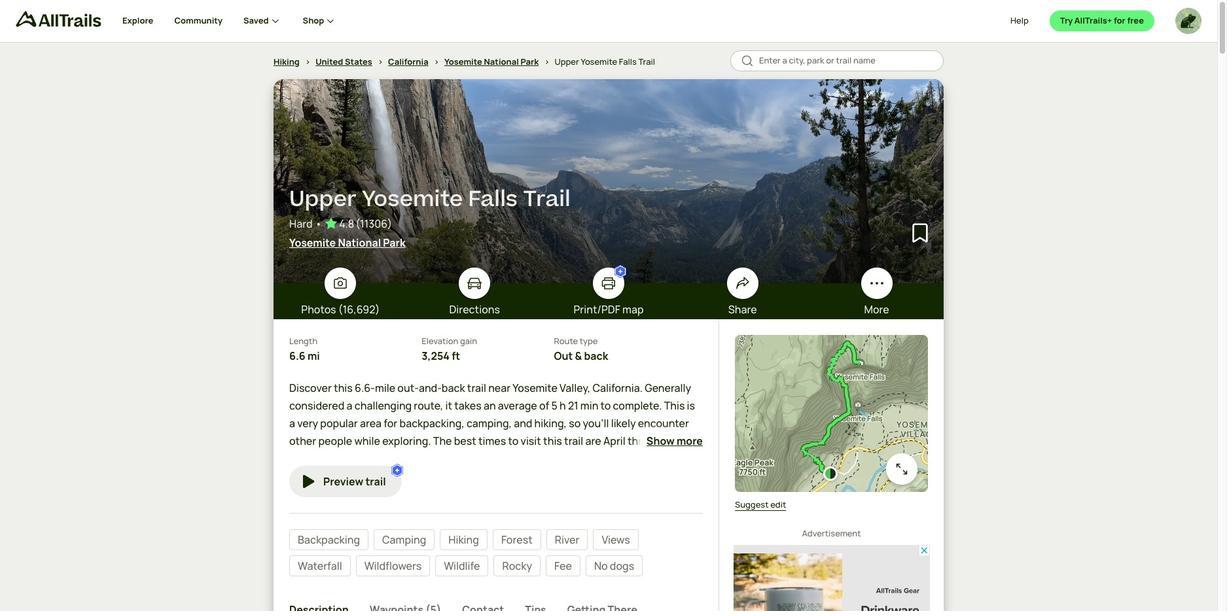 Task type: describe. For each thing, give the bounding box(es) containing it.
fee
[[555, 559, 572, 574]]

1 › from the left
[[305, 56, 310, 67]]

camping,
[[467, 416, 512, 431]]

6.6
[[289, 349, 306, 363]]

out-
[[398, 381, 419, 395]]

october.
[[289, 452, 332, 466]]

more
[[864, 302, 889, 317]]

advertisement region
[[733, 545, 930, 611]]

0 vertical spatial for
[[1114, 15, 1126, 26]]

2 vertical spatial this
[[619, 452, 638, 466]]

4 › from the left
[[544, 56, 550, 67]]

saved button
[[244, 0, 303, 42]]

united states link
[[316, 56, 372, 67]]

0 vertical spatial this
[[334, 381, 353, 395]]

map
[[623, 302, 644, 317]]

elevation
[[422, 335, 458, 347]]

dogs inside discover this 6.6-mile out-and-back trail near yosemite valley, california. generally considered a challenging route, it takes an average of 5 h 21 min to complete. this is a very popular area for backpacking, camping, and hiking, so you'll likely encounter other people while exploring. the best times to visit this trail are april through october. you'll need to leave pups at home — dogs aren't allowed on this trail.
[[508, 452, 532, 466]]

alltrails link
[[16, 11, 122, 33]]

print/pdf map link
[[542, 265, 676, 317]]

hiking link
[[274, 56, 300, 67]]

takes
[[454, 398, 482, 413]]

h
[[560, 398, 566, 413]]

waterfall
[[298, 559, 342, 574]]

2 › from the left
[[378, 56, 383, 67]]

explore link
[[122, 0, 153, 42]]

(
[[356, 217, 360, 231]]

try
[[1060, 15, 1073, 26]]

hiking,
[[534, 416, 567, 431]]

community link
[[174, 0, 223, 42]]

route
[[554, 335, 578, 347]]

hiking for hiking
[[449, 533, 479, 547]]

1 vertical spatial a
[[289, 416, 295, 431]]

help
[[1011, 15, 1029, 26]]

expand map image
[[894, 461, 910, 477]]

states
[[345, 56, 372, 67]]

shop
[[303, 15, 324, 26]]

leave
[[401, 452, 427, 466]]

1 horizontal spatial falls
[[619, 56, 637, 67]]

backpacking
[[298, 533, 360, 547]]

preview
[[323, 475, 363, 489]]

show
[[647, 434, 675, 449]]

on
[[605, 452, 617, 466]]

community
[[174, 15, 223, 26]]

popular
[[320, 416, 358, 431]]

elevation gain 3,254 ft
[[422, 335, 477, 363]]

yosemite inside discover this 6.6-mile out-and-back trail near yosemite valley, california. generally considered a challenging route, it takes an average of 5 h 21 min to complete. this is a very popular area for backpacking, camping, and hiking, so you'll likely encounter other people while exploring. the best times to visit this trail are april through october. you'll need to leave pups at home — dogs aren't allowed on this trail.
[[513, 381, 558, 395]]

exploring.
[[382, 434, 431, 448]]

&
[[575, 349, 582, 363]]

encounter
[[638, 416, 689, 431]]

and-
[[419, 381, 442, 395]]

aren't
[[534, 452, 563, 466]]

the
[[433, 434, 452, 448]]

1 horizontal spatial national
[[484, 56, 519, 67]]

visit
[[521, 434, 541, 448]]

suggest edit link
[[735, 499, 786, 512]]

0 vertical spatial yosemite national park link
[[444, 56, 539, 67]]

hiking for hiking › united states › california › yosemite national park › upper yosemite falls trail
[[274, 56, 300, 67]]

help link
[[1011, 15, 1029, 27]]

6.6-
[[355, 381, 375, 395]]

need
[[362, 452, 386, 466]]

free
[[1127, 15, 1144, 26]]

out
[[554, 349, 573, 363]]

california.
[[593, 381, 643, 395]]

are
[[586, 434, 601, 448]]

views
[[602, 533, 630, 547]]

explore
[[122, 15, 153, 26]]

alltrails image
[[16, 11, 101, 27]]

while
[[354, 434, 380, 448]]

valley,
[[560, 381, 591, 395]]

1 horizontal spatial dogs
[[610, 559, 634, 574]]

trail inside "button"
[[366, 475, 386, 489]]

backpacking,
[[400, 416, 465, 431]]

home
[[468, 452, 496, 466]]

21
[[568, 398, 578, 413]]

times
[[479, 434, 506, 448]]

likely
[[611, 416, 636, 431]]

try alltrails+ for free link
[[1050, 10, 1155, 31]]

(16,692)
[[338, 302, 380, 317]]

rocky
[[502, 559, 532, 574]]

1 vertical spatial to
[[508, 434, 519, 448]]

1 horizontal spatial this
[[543, 434, 562, 448]]

mi
[[308, 349, 320, 363]]

camping
[[382, 533, 426, 547]]

0 vertical spatial a
[[347, 398, 353, 413]]

photos (16,692)
[[301, 302, 380, 317]]

challenging
[[355, 398, 412, 413]]

for inside discover this 6.6-mile out-and-back trail near yosemite valley, california. generally considered a challenging route, it takes an average of 5 h 21 min to complete. this is a very popular area for backpacking, camping, and hiking, so you'll likely encounter other people while exploring. the best times to visit this trail are april through october. you'll need to leave pups at home — dogs aren't allowed on this trail.
[[384, 416, 398, 431]]

2 horizontal spatial to
[[601, 398, 611, 413]]



Task type: vqa. For each thing, say whether or not it's contained in the screenshot.
4.8 ( 11306 )
yes



Task type: locate. For each thing, give the bounding box(es) containing it.
generally
[[645, 381, 691, 395]]

directions link
[[408, 268, 542, 317]]

california link
[[388, 56, 429, 67]]

0 vertical spatial upper
[[555, 56, 579, 67]]

0 vertical spatial back
[[584, 349, 608, 363]]

None search field
[[731, 50, 944, 71]]

0 vertical spatial hiking
[[274, 56, 300, 67]]

1 horizontal spatial park
[[521, 56, 539, 67]]

2 horizontal spatial this
[[619, 452, 638, 466]]

1 vertical spatial upper
[[289, 184, 357, 216]]

print/pdf map
[[574, 302, 644, 317]]

length
[[289, 335, 318, 347]]

0 horizontal spatial for
[[384, 416, 398, 431]]

at
[[455, 452, 466, 466]]

a up popular
[[347, 398, 353, 413]]

1 horizontal spatial trail
[[467, 381, 486, 395]]

1 horizontal spatial upper
[[555, 56, 579, 67]]

park
[[521, 56, 539, 67], [383, 236, 406, 250]]

you'll
[[334, 452, 359, 466]]

to right 'need'
[[389, 452, 399, 466]]

2 vertical spatial trail
[[366, 475, 386, 489]]

so
[[569, 416, 581, 431]]

1 vertical spatial trail
[[523, 184, 571, 216]]

0 vertical spatial trail
[[467, 381, 486, 395]]

1 vertical spatial this
[[543, 434, 562, 448]]

this right on
[[619, 452, 638, 466]]

1 horizontal spatial a
[[347, 398, 353, 413]]

upper
[[555, 56, 579, 67], [289, 184, 357, 216]]

3 › from the left
[[434, 56, 439, 67]]

trail down 'need'
[[366, 475, 386, 489]]

Enter a city, park or trail name field
[[759, 54, 933, 67]]

mile
[[375, 381, 395, 395]]

this
[[664, 398, 685, 413]]

dogs right —
[[508, 452, 532, 466]]

back down type
[[584, 349, 608, 363]]

0 horizontal spatial park
[[383, 236, 406, 250]]

0 vertical spatial national
[[484, 56, 519, 67]]

shop link
[[303, 0, 337, 42]]

0 horizontal spatial this
[[334, 381, 353, 395]]

2 horizontal spatial trail
[[564, 434, 583, 448]]

no
[[594, 559, 608, 574]]

yosemite
[[444, 56, 482, 67], [581, 56, 617, 67], [362, 184, 463, 216], [289, 236, 336, 250], [513, 381, 558, 395]]

)
[[388, 217, 392, 231]]

an
[[484, 398, 496, 413]]

shop button
[[303, 0, 337, 42]]

it
[[445, 398, 452, 413]]

4.8 ( 11306 )
[[339, 217, 392, 231]]

through
[[628, 434, 667, 448]]

0 vertical spatial trail
[[639, 56, 655, 67]]

gain
[[460, 335, 477, 347]]

trail up takes at the left bottom of page
[[467, 381, 486, 395]]

back inside route type out & back
[[584, 349, 608, 363]]

11306
[[360, 217, 388, 231]]

national
[[484, 56, 519, 67], [338, 236, 381, 250]]

0 horizontal spatial trail
[[366, 475, 386, 489]]

route type out & back
[[554, 335, 608, 363]]

april
[[604, 434, 626, 448]]

hiking › united states › california › yosemite national park › upper yosemite falls trail
[[274, 56, 655, 67]]

trail down so
[[564, 434, 583, 448]]

route,
[[414, 398, 443, 413]]

1 horizontal spatial hiking
[[449, 533, 479, 547]]

0 horizontal spatial national
[[338, 236, 381, 250]]

directions
[[449, 302, 500, 317]]

0 vertical spatial falls
[[619, 56, 637, 67]]

noah image
[[1176, 8, 1202, 34]]

wildlife
[[444, 559, 480, 574]]

you'll
[[583, 416, 609, 431]]

considered
[[289, 398, 345, 413]]

suggest
[[735, 499, 769, 511]]

1 horizontal spatial trail
[[639, 56, 655, 67]]

1 vertical spatial for
[[384, 416, 398, 431]]

0 horizontal spatial trail
[[523, 184, 571, 216]]

1 vertical spatial trail
[[564, 434, 583, 448]]

1 vertical spatial park
[[383, 236, 406, 250]]

length 6.6 mi
[[289, 335, 320, 363]]

1 vertical spatial dogs
[[610, 559, 634, 574]]

—
[[498, 452, 506, 466]]

forest
[[501, 533, 533, 547]]

show more
[[647, 434, 703, 449]]

alltrails+
[[1075, 15, 1112, 26]]

min
[[581, 398, 599, 413]]

a left very
[[289, 416, 295, 431]]

2 vertical spatial to
[[389, 452, 399, 466]]

yosemite national park
[[289, 236, 406, 250]]

1 vertical spatial hiking
[[449, 533, 479, 547]]

to left visit
[[508, 434, 519, 448]]

share link
[[676, 268, 810, 317]]

0 vertical spatial dogs
[[508, 452, 532, 466]]

0 horizontal spatial back
[[442, 381, 465, 395]]

trail.
[[640, 452, 662, 466]]

upper yosemite falls trail map image
[[735, 335, 928, 492]]

hiking down saved button
[[274, 56, 300, 67]]

upper yosemite falls trail, yosemite national park, yosemite valley, california, united states | alltrails.com image
[[274, 79, 944, 283]]

0 vertical spatial to
[[601, 398, 611, 413]]

hard
[[289, 217, 313, 231]]

national inside 'yosemite national park' link
[[338, 236, 381, 250]]

to right min
[[601, 398, 611, 413]]

hiking up wildlife on the left of page
[[449, 533, 479, 547]]

area
[[360, 416, 382, 431]]

add to list image
[[910, 222, 931, 243]]

california
[[388, 56, 429, 67]]

share
[[728, 302, 757, 317]]

1 vertical spatial back
[[442, 381, 465, 395]]

1 horizontal spatial for
[[1114, 15, 1126, 26]]

1 vertical spatial national
[[338, 236, 381, 250]]

and
[[514, 416, 532, 431]]

1 vertical spatial yosemite national park link
[[289, 235, 913, 251]]

no dogs
[[594, 559, 634, 574]]

0 horizontal spatial a
[[289, 416, 295, 431]]

back up it
[[442, 381, 465, 395]]

0 horizontal spatial to
[[389, 452, 399, 466]]

people
[[318, 434, 352, 448]]

other
[[289, 434, 316, 448]]

0 horizontal spatial falls
[[468, 184, 518, 216]]

this down hiking,
[[543, 434, 562, 448]]

tab list
[[289, 593, 703, 611]]

to
[[601, 398, 611, 413], [508, 434, 519, 448], [389, 452, 399, 466]]

1 vertical spatial falls
[[468, 184, 518, 216]]

back inside discover this 6.6-mile out-and-back trail near yosemite valley, california. generally considered a challenging route, it takes an average of 5 h 21 min to complete. this is a very popular area for backpacking, camping, and hiking, so you'll likely encounter other people while exploring. the best times to visit this trail are april through october. you'll need to leave pups at home — dogs aren't allowed on this trail.
[[442, 381, 465, 395]]

photos
[[301, 302, 336, 317]]

1 horizontal spatial to
[[508, 434, 519, 448]]

dialog
[[0, 0, 1227, 611]]

1 horizontal spatial back
[[584, 349, 608, 363]]

try alltrails+ for free
[[1060, 15, 1144, 26]]

for down challenging
[[384, 416, 398, 431]]

0 horizontal spatial upper
[[289, 184, 357, 216]]

for left the free
[[1114, 15, 1126, 26]]

cookie consent banner dialog
[[16, 549, 1202, 596]]

more
[[677, 434, 703, 449]]

this left 6.6-
[[334, 381, 353, 395]]

river
[[555, 533, 580, 547]]

3,254
[[422, 349, 450, 363]]

0 vertical spatial park
[[521, 56, 539, 67]]

0 horizontal spatial hiking
[[274, 56, 300, 67]]

hard •
[[289, 217, 322, 231]]

0 horizontal spatial dogs
[[508, 452, 532, 466]]

dogs
[[508, 452, 532, 466], [610, 559, 634, 574]]

complete.
[[613, 398, 662, 413]]

dogs right no
[[610, 559, 634, 574]]

•
[[315, 217, 322, 231]]

of
[[539, 398, 549, 413]]

average
[[498, 398, 537, 413]]

very
[[297, 416, 318, 431]]

near
[[488, 381, 511, 395]]

back
[[584, 349, 608, 363], [442, 381, 465, 395]]

advertisement
[[802, 527, 861, 539]]



